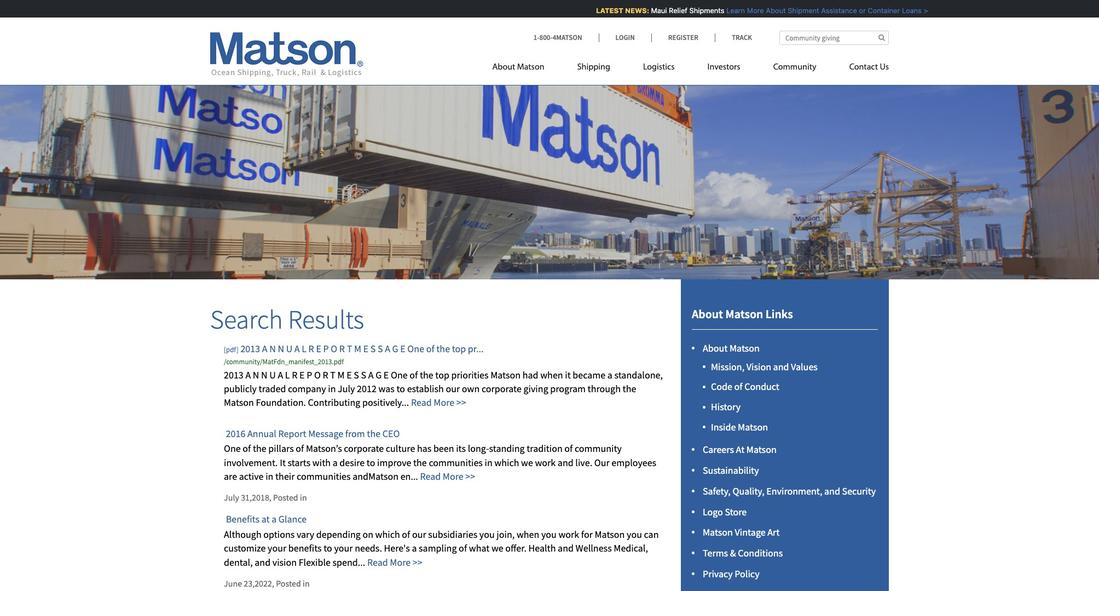 Task type: describe. For each thing, give the bounding box(es) containing it.
g inside the 2013 a n n u a l r e p o r t m e s s a g e one of the top priorities matson had when it became a standalone, publicly traded company in july 2012 was to establish our own corporate giving program through the matson foundation. contributing positively...
[[376, 369, 382, 381]]

loans
[[901, 6, 921, 15]]

learn more about shipment assistance or container loans > link
[[725, 6, 927, 15]]

one inside one of the pillars of matson's corporate culture has been its long-standing tradition of community involvement. it starts with a desire to improve the communities in which we work and live. our employees are active in their communities andmatson en...
[[224, 442, 241, 455]]

are
[[224, 470, 237, 483]]

and inside one of the pillars of matson's corporate culture has been its long-standing tradition of community involvement. it starts with a desire to improve the communities in which we work and live. our employees are active in their communities andmatson en...
[[558, 456, 574, 469]]

policy
[[735, 568, 760, 580]]

track link
[[715, 33, 753, 42]]

benefits
[[226, 513, 260, 526]]

2016 annual report message from the ceo link
[[224, 427, 400, 440]]

posted for vision
[[276, 578, 301, 589]]

matson down publicly
[[224, 396, 254, 409]]

en...
[[401, 470, 418, 483]]

more right learn
[[746, 6, 763, 15]]

m inside [pdf] 2013 a n n u a l r e p o r t m e s s a g e one of the top pr... /community/matfdn_manifest_2013.pdf
[[354, 342, 362, 355]]

code
[[712, 380, 733, 393]]

been
[[434, 442, 454, 455]]

2016 annual report message from the ceo
[[224, 427, 400, 440]]

&
[[731, 547, 737, 559]]

matson vintage art link
[[703, 526, 780, 539]]

standing
[[489, 442, 525, 455]]

about matson inside top menu navigation
[[493, 63, 545, 72]]

vary
[[297, 528, 315, 541]]

investors link
[[692, 58, 757, 80]]

p inside the 2013 a n n u a l r e p o r t m e s s a g e one of the top priorities matson had when it became a standalone, publicly traded company in july 2012 was to establish our own corporate giving program through the matson foundation. contributing positively...
[[307, 369, 312, 381]]

live.
[[576, 456, 593, 469]]

matson inside although options vary depending on which of our subsidiaries you join, when you work for matson you can customize your benefits to your needs. here's a sampling of what we offer. health and wellness    medical, dental, and vision   flexible spend...
[[595, 528, 625, 541]]

careers
[[703, 443, 735, 456]]

one inside [pdf] 2013 a n n u a l r e p o r t m e s s a g e one of the top pr... /community/matfdn_manifest_2013.pdf
[[408, 342, 425, 355]]

community link
[[757, 58, 834, 80]]

register
[[669, 33, 699, 42]]

flexible
[[299, 556, 331, 568]]

matson left the had
[[491, 369, 521, 381]]

we inside one of the pillars of matson's corporate culture has been its long-standing tradition of community involvement. it starts with a desire to improve the communities in which we work and live. our employees are active in their communities andmatson en...
[[522, 456, 534, 469]]

what
[[469, 542, 490, 555]]

logo
[[703, 505, 724, 518]]

a right at
[[272, 513, 277, 526]]

vision
[[273, 556, 297, 568]]

in left their
[[266, 470, 274, 483]]

login link
[[599, 33, 652, 42]]

t inside the 2013 a n n u a l r e p o r t m e s s a g e one of the top priorities matson had when it became a standalone, publicly traded company in july 2012 was to establish our own corporate giving program through the matson foundation. contributing positively...
[[330, 369, 336, 381]]

1 your from the left
[[268, 542, 287, 555]]

work inside although options vary depending on which of our subsidiaries you join, when you work for matson you can customize your benefits to your needs. here's a sampling of what we offer. health and wellness    medical, dental, and vision   flexible spend...
[[559, 528, 580, 541]]

3 you from the left
[[627, 528, 643, 541]]

contact us link
[[834, 58, 890, 80]]

spend...
[[333, 556, 366, 568]]

news:
[[624, 6, 648, 15]]

when inside the 2013 a n n u a l r e p o r t m e s s a g e one of the top priorities matson had when it became a standalone, publicly traded company in july 2012 was to establish our own corporate giving program through the matson foundation. contributing positively...
[[541, 369, 564, 381]]

involvement.
[[224, 456, 278, 469]]

corporate inside one of the pillars of matson's corporate culture has been its long-standing tradition of community involvement. it starts with a desire to improve the communities in which we work and live. our employees are active in their communities andmatson en...
[[344, 442, 384, 455]]

logistics
[[644, 63, 675, 72]]

medical,
[[614, 542, 649, 555]]

2013 inside [pdf] 2013 a n n u a l r e p o r t m e s s a g e one of the top pr... /community/matfdn_manifest_2013.pdf
[[241, 342, 260, 355]]

privacy
[[703, 568, 733, 580]]

a inside the 2013 a n n u a l r e p o r t m e s s a g e one of the top priorities matson had when it became a standalone, publicly traded company in july 2012 was to establish our own corporate giving program through the matson foundation. contributing positively...
[[608, 369, 613, 381]]

and right health
[[558, 542, 574, 555]]

sustainability
[[703, 464, 760, 477]]

2 you from the left
[[542, 528, 557, 541]]

top inside the 2013 a n n u a l r e p o r t m e s s a g e one of the top priorities matson had when it became a standalone, publicly traded company in july 2012 was to establish our own corporate giving program through the matson foundation. contributing positively...
[[436, 369, 450, 381]]

the down has at left
[[414, 456, 427, 469]]

standalone,
[[615, 369, 663, 381]]

the down standalone,
[[623, 383, 637, 395]]

history link
[[712, 401, 741, 413]]

inside
[[712, 421, 737, 433]]

to inside the 2013 a n n u a l r e p o r t m e s s a g e one of the top priorities matson had when it became a standalone, publicly traded company in july 2012 was to establish our own corporate giving program through the matson foundation. contributing positively...
[[397, 383, 405, 395]]

matson vintage art
[[703, 526, 780, 539]]

>> for communities
[[466, 470, 476, 483]]

benefits at a glance link
[[224, 513, 307, 526]]

learn
[[725, 6, 744, 15]]

posted for their
[[273, 492, 298, 503]]

our
[[595, 456, 610, 469]]

mission, vision and values link
[[712, 360, 818, 373]]

/community/matfdn_manifest_2013.pdf link
[[224, 357, 344, 367]]

>
[[923, 6, 927, 15]]

shipping
[[578, 63, 611, 72]]

2013 a n n u a l r e p o r t m e s s a g e one of the top priorities matson had when it became a standalone, publicly traded company in july 2012 was to establish our own corporate giving program through the matson foundation. contributing positively...
[[224, 369, 663, 409]]

u inside [pdf] 2013 a n n u a l r e p o r t m e s s a g e one of the top pr... /community/matfdn_manifest_2013.pdf
[[286, 342, 293, 355]]

the inside [pdf] 2013 a n n u a l r e p o r t m e s s a g e one of the top pr... /community/matfdn_manifest_2013.pdf
[[437, 342, 450, 355]]

became
[[573, 369, 606, 381]]

desire
[[340, 456, 365, 469]]

search results
[[210, 303, 364, 336]]

store
[[726, 505, 747, 518]]

with
[[313, 456, 331, 469]]

read more >> link for establish
[[411, 396, 467, 409]]

contributing
[[308, 396, 361, 409]]

r up /community/matfdn_manifest_2013.pdf
[[309, 342, 314, 355]]

pillars
[[269, 442, 294, 455]]

terms & conditions
[[703, 547, 783, 559]]

g inside [pdf] 2013 a n n u a l r e p o r t m e s s a g e one of the top pr... /community/matfdn_manifest_2013.pdf
[[393, 342, 399, 355]]

community
[[774, 63, 817, 72]]

read more >> link for en...
[[420, 470, 476, 483]]

health
[[529, 542, 556, 555]]

t inside [pdf] 2013 a n n u a l r e p o r t m e s s a g e one of the top pr... /community/matfdn_manifest_2013.pdf
[[347, 342, 352, 355]]

>> for a
[[413, 556, 423, 568]]

2 vertical spatial read
[[368, 556, 388, 568]]

1 horizontal spatial communities
[[429, 456, 483, 469]]

starts
[[288, 456, 311, 469]]

offer.
[[506, 542, 527, 555]]

of inside [pdf] 2013 a n n u a l r e p o r t m e s s a g e one of the top pr... /community/matfdn_manifest_2013.pdf
[[427, 342, 435, 355]]

container
[[867, 6, 899, 15]]

vintage
[[735, 526, 766, 539]]

code of conduct
[[712, 380, 780, 393]]

matson up terms
[[703, 526, 733, 539]]

register link
[[652, 33, 715, 42]]

which inside although options vary depending on which of our subsidiaries you join, when you work for matson you can customize your benefits to your needs. here's a sampling of what we offer. health and wellness    medical, dental, and vision   flexible spend...
[[376, 528, 400, 541]]

message
[[309, 427, 344, 440]]

in inside the 2013 a n n u a l r e p o r t m e s s a g e one of the top priorities matson had when it became a standalone, publicly traded company in july 2012 was to establish our own corporate giving program through the matson foundation. contributing positively...
[[328, 383, 336, 395]]

code of conduct link
[[712, 380, 780, 393]]

and left security
[[825, 485, 841, 497]]

employees
[[612, 456, 657, 469]]

a inside although options vary depending on which of our subsidiaries you join, when you work for matson you can customize your benefits to your needs. here's a sampling of what we offer. health and wellness    medical, dental, and vision   flexible spend...
[[412, 542, 417, 555]]

glance
[[279, 513, 307, 526]]

the up establish
[[420, 369, 434, 381]]

sampling
[[419, 542, 457, 555]]

of inside about matson links section
[[735, 380, 743, 393]]

through
[[588, 383, 621, 395]]

top menu navigation
[[493, 58, 890, 80]]

p inside [pdf] 2013 a n n u a l r e p o r t m e s s a g e one of the top pr... /community/matfdn_manifest_2013.pdf
[[323, 342, 329, 355]]

in up the glance
[[300, 492, 307, 503]]

we inside although options vary depending on which of our subsidiaries you join, when you work for matson you can customize your benefits to your needs. here's a sampling of what we offer. health and wellness    medical, dental, and vision   flexible spend...
[[492, 542, 504, 555]]

values
[[792, 360, 818, 373]]

its
[[456, 442, 466, 455]]

active
[[239, 470, 264, 483]]

Search search field
[[780, 31, 890, 45]]

0 horizontal spatial communities
[[297, 470, 351, 483]]

program
[[551, 383, 586, 395]]



Task type: locate. For each thing, give the bounding box(es) containing it.
one inside the 2013 a n n u a l r e p o r t m e s s a g e one of the top priorities matson had when it became a standalone, publicly traded company in july 2012 was to establish our own corporate giving program through the matson foundation. contributing positively...
[[391, 369, 408, 381]]

1 vertical spatial 2013
[[224, 369, 244, 381]]

2 vertical spatial read more >> link
[[368, 556, 423, 568]]

read more >> down been
[[420, 470, 476, 483]]

2013 right [pdf]
[[241, 342, 260, 355]]

1 horizontal spatial to
[[367, 456, 375, 469]]

read more >> for establish
[[411, 396, 467, 409]]

privacy policy link
[[703, 568, 760, 580]]

about matson link up mission,
[[703, 342, 760, 355]]

about matson link down 1-
[[493, 58, 561, 80]]

about matson down 1-
[[493, 63, 545, 72]]

about matson inside section
[[703, 342, 760, 355]]

0 horizontal spatial p
[[307, 369, 312, 381]]

0 horizontal spatial about matson link
[[493, 58, 561, 80]]

contact
[[850, 63, 879, 72]]

1 horizontal spatial work
[[559, 528, 580, 541]]

more for health
[[390, 556, 411, 568]]

more down the its
[[443, 470, 464, 483]]

you up health
[[542, 528, 557, 541]]

more down establish
[[434, 396, 455, 409]]

0 vertical spatial >>
[[457, 396, 467, 409]]

p down results
[[323, 342, 329, 355]]

0 vertical spatial l
[[302, 342, 307, 355]]

l inside the 2013 a n n u a l r e p o r t m e s s a g e one of the top priorities matson had when it became a standalone, publicly traded company in july 2012 was to establish our own corporate giving program through the matson foundation. contributing positively...
[[285, 369, 290, 381]]

logo store
[[703, 505, 747, 518]]

privacy policy
[[703, 568, 760, 580]]

0 horizontal spatial when
[[517, 528, 540, 541]]

1 vertical spatial t
[[330, 369, 336, 381]]

a right here's
[[412, 542, 417, 555]]

the left pr...
[[437, 342, 450, 355]]

read more >> link
[[411, 396, 467, 409], [420, 470, 476, 483], [368, 556, 423, 568]]

4matson
[[553, 33, 583, 42]]

to inside although options vary depending on which of our subsidiaries you join, when you work for matson you can customize your benefits to your needs. here's a sampling of what we offer. health and wellness    medical, dental, and vision   flexible spend...
[[324, 542, 332, 555]]

posted down their
[[273, 492, 298, 503]]

0 horizontal spatial we
[[492, 542, 504, 555]]

m up 2012
[[354, 342, 362, 355]]

here's
[[384, 542, 410, 555]]

july down are
[[224, 492, 239, 503]]

or
[[858, 6, 865, 15]]

dental,
[[224, 556, 253, 568]]

for
[[582, 528, 593, 541]]

had
[[523, 369, 539, 381]]

o inside [pdf] 2013 a n n u a l r e p o r t m e s s a g e one of the top pr... /community/matfdn_manifest_2013.pdf
[[331, 342, 338, 355]]

1 vertical spatial we
[[492, 542, 504, 555]]

one down 2016 on the bottom left
[[224, 442, 241, 455]]

top inside [pdf] 2013 a n n u a l r e p o r t m e s s a g e one of the top pr... /community/matfdn_manifest_2013.pdf
[[452, 342, 466, 355]]

0 vertical spatial which
[[495, 456, 520, 469]]

a inside one of the pillars of matson's corporate culture has been its long-standing tradition of community involvement. it starts with a desire to improve the communities in which we work and live. our employees are active in their communities andmatson en...
[[333, 456, 338, 469]]

search image
[[879, 34, 886, 41]]

u inside the 2013 a n n u a l r e p o r t m e s s a g e one of the top priorities matson had when it became a standalone, publicly traded company in july 2012 was to establish our own corporate giving program through the matson foundation. contributing positively...
[[270, 369, 276, 381]]

1 vertical spatial to
[[367, 456, 375, 469]]

1 horizontal spatial u
[[286, 342, 293, 355]]

0 horizontal spatial top
[[436, 369, 450, 381]]

>> for matson
[[457, 396, 467, 409]]

1 vertical spatial l
[[285, 369, 290, 381]]

1 horizontal spatial about matson link
[[703, 342, 760, 355]]

culture
[[386, 442, 415, 455]]

matson up at
[[738, 421, 769, 433]]

0 vertical spatial read more >> link
[[411, 396, 467, 409]]

0 horizontal spatial g
[[376, 369, 382, 381]]

1 horizontal spatial your
[[334, 542, 353, 555]]

0 horizontal spatial july
[[224, 492, 239, 503]]

july inside the 2013 a n n u a l r e p o r t m e s s a g e one of the top priorities matson had when it became a standalone, publicly traded company in july 2012 was to establish our own corporate giving program through the matson foundation. contributing positively...
[[338, 383, 355, 395]]

and right vision
[[774, 360, 790, 373]]

[pdf]
[[224, 345, 239, 354]]

0 horizontal spatial to
[[324, 542, 332, 555]]

1 vertical spatial >>
[[466, 470, 476, 483]]

m down [pdf] 2013 a n n u a l r e p o r t m e s s a g e one of the top pr... /community/matfdn_manifest_2013.pdf
[[338, 369, 345, 381]]

a
[[262, 342, 268, 355], [295, 342, 300, 355], [385, 342, 391, 355], [246, 369, 251, 381], [278, 369, 283, 381], [369, 369, 374, 381]]

0 vertical spatial m
[[354, 342, 362, 355]]

0 vertical spatial about matson
[[493, 63, 545, 72]]

subsidiaries
[[429, 528, 478, 541]]

read down needs.
[[368, 556, 388, 568]]

1 horizontal spatial you
[[542, 528, 557, 541]]

o inside the 2013 a n n u a l r e p o r t m e s s a g e one of the top priorities matson had when it became a standalone, publicly traded company in july 2012 was to establish our own corporate giving program through the matson foundation. contributing positively...
[[314, 369, 321, 381]]

1 vertical spatial our
[[412, 528, 427, 541]]

1 horizontal spatial corporate
[[482, 383, 522, 395]]

1 vertical spatial g
[[376, 369, 382, 381]]

our inside although options vary depending on which of our subsidiaries you join, when you work for matson you can customize your benefits to your needs. here's a sampling of what we offer. health and wellness    medical, dental, and vision   flexible spend...
[[412, 528, 427, 541]]

work left the for
[[559, 528, 580, 541]]

work down tradition on the bottom of page
[[535, 456, 556, 469]]

matson right at
[[747, 443, 777, 456]]

1 vertical spatial which
[[376, 528, 400, 541]]

although
[[224, 528, 262, 541]]

company
[[288, 383, 326, 395]]

1 horizontal spatial o
[[331, 342, 338, 355]]

0 vertical spatial read more >>
[[411, 396, 467, 409]]

1 vertical spatial communities
[[297, 470, 351, 483]]

which inside one of the pillars of matson's corporate culture has been its long-standing tradition of community involvement. it starts with a desire to improve the communities in which we work and live. our employees are active in their communities andmatson en...
[[495, 456, 520, 469]]

one
[[408, 342, 425, 355], [391, 369, 408, 381], [224, 442, 241, 455]]

l down /community/matfdn_manifest_2013.pdf
[[285, 369, 290, 381]]

in down long-
[[485, 456, 493, 469]]

in up contributing
[[328, 383, 336, 395]]

we down join,
[[492, 542, 504, 555]]

july 31,2018, posted in
[[224, 492, 307, 503]]

1 horizontal spatial when
[[541, 369, 564, 381]]

work inside one of the pillars of matson's corporate culture has been its long-standing tradition of community involvement. it starts with a desire to improve the communities in which we work and live. our employees are active in their communities andmatson en...
[[535, 456, 556, 469]]

a up through
[[608, 369, 613, 381]]

at
[[262, 513, 270, 526]]

more for live.
[[443, 470, 464, 483]]

matson up the wellness
[[595, 528, 625, 541]]

was
[[379, 383, 395, 395]]

1 vertical spatial july
[[224, 492, 239, 503]]

0 vertical spatial t
[[347, 342, 352, 355]]

2012
[[357, 383, 377, 395]]

in down flexible
[[303, 578, 310, 589]]

1 vertical spatial o
[[314, 369, 321, 381]]

0 vertical spatial when
[[541, 369, 564, 381]]

about matson up mission,
[[703, 342, 760, 355]]

when inside although options vary depending on which of our subsidiaries you join, when you work for matson you can customize your benefits to your needs. here's a sampling of what we offer. health and wellness    medical, dental, and vision   flexible spend...
[[517, 528, 540, 541]]

june 23,2022, posted in
[[224, 578, 310, 589]]

1 horizontal spatial about matson
[[703, 342, 760, 355]]

1-
[[534, 33, 540, 42]]

top up establish
[[436, 369, 450, 381]]

0 vertical spatial g
[[393, 342, 399, 355]]

environment,
[[767, 485, 823, 497]]

>> down long-
[[466, 470, 476, 483]]

1 vertical spatial read more >> link
[[420, 470, 476, 483]]

join,
[[497, 528, 515, 541]]

0 horizontal spatial your
[[268, 542, 287, 555]]

2 horizontal spatial to
[[397, 383, 405, 395]]

conduct
[[745, 380, 780, 393]]

1 horizontal spatial july
[[338, 383, 355, 395]]

0 horizontal spatial our
[[412, 528, 427, 541]]

800-
[[540, 33, 553, 42]]

corporate down from
[[344, 442, 384, 455]]

u up traded
[[270, 369, 276, 381]]

0 vertical spatial u
[[286, 342, 293, 355]]

23,2022,
[[244, 578, 274, 589]]

p up company
[[307, 369, 312, 381]]

1 vertical spatial read more >>
[[420, 470, 476, 483]]

read for establish
[[411, 396, 432, 409]]

read
[[411, 396, 432, 409], [420, 470, 441, 483], [368, 556, 388, 568]]

and left live.
[[558, 456, 574, 469]]

matson down 1-
[[518, 63, 545, 72]]

0 vertical spatial communities
[[429, 456, 483, 469]]

0 vertical spatial one
[[408, 342, 425, 355]]

which up here's
[[376, 528, 400, 541]]

0 horizontal spatial o
[[314, 369, 321, 381]]

to inside one of the pillars of matson's corporate culture has been its long-standing tradition of community involvement. it starts with a desire to improve the communities in which we work and live. our employees are active in their communities andmatson en...
[[367, 456, 375, 469]]

and
[[774, 360, 790, 373], [558, 456, 574, 469], [825, 485, 841, 497], [558, 542, 574, 555], [255, 556, 271, 568]]

banner image
[[0, 68, 1100, 279]]

2 vertical spatial to
[[324, 542, 332, 555]]

wellness
[[576, 542, 612, 555]]

your down options
[[268, 542, 287, 555]]

1 horizontal spatial top
[[452, 342, 466, 355]]

1 vertical spatial work
[[559, 528, 580, 541]]

read more >> down here's
[[368, 556, 423, 568]]

0 vertical spatial july
[[338, 383, 355, 395]]

0 vertical spatial work
[[535, 456, 556, 469]]

about matson links section
[[668, 279, 903, 591]]

0 horizontal spatial u
[[270, 369, 276, 381]]

your down depending
[[334, 542, 353, 555]]

>> down the sampling
[[413, 556, 423, 568]]

to
[[397, 383, 405, 395], [367, 456, 375, 469], [324, 542, 332, 555]]

you up medical,
[[627, 528, 643, 541]]

r down results
[[340, 342, 345, 355]]

s
[[371, 342, 376, 355], [378, 342, 383, 355], [354, 369, 359, 381], [361, 369, 367, 381]]

2013 inside the 2013 a n n u a l r e p o r t m e s s a g e one of the top priorities matson had when it became a standalone, publicly traded company in july 2012 was to establish our own corporate giving program through the matson foundation. contributing positively...
[[224, 369, 244, 381]]

read more >> link down been
[[420, 470, 476, 483]]

0 vertical spatial our
[[446, 383, 460, 395]]

1 horizontal spatial which
[[495, 456, 520, 469]]

1 you from the left
[[480, 528, 495, 541]]

to right was on the bottom of page
[[397, 383, 405, 395]]

1 horizontal spatial l
[[302, 342, 307, 355]]

communities down the its
[[429, 456, 483, 469]]

careers at matson
[[703, 443, 777, 456]]

1 vertical spatial read
[[420, 470, 441, 483]]

we
[[522, 456, 534, 469], [492, 542, 504, 555]]

you up what
[[480, 528, 495, 541]]

1 vertical spatial u
[[270, 369, 276, 381]]

our inside the 2013 a n n u a l r e p o r t m e s s a g e one of the top priorities matson had when it became a standalone, publicly traded company in july 2012 was to establish our own corporate giving program through the matson foundation. contributing positively...
[[446, 383, 460, 395]]

about matson link inside section
[[703, 342, 760, 355]]

t up contributing
[[330, 369, 336, 381]]

[pdf] 2013 a n n u a l r e p o r t m e s s a g e one of the top pr... /community/matfdn_manifest_2013.pdf
[[224, 342, 484, 367]]

0 horizontal spatial which
[[376, 528, 400, 541]]

corporate right own
[[482, 383, 522, 395]]

mission, vision and values
[[712, 360, 818, 373]]

one up establish
[[408, 342, 425, 355]]

read down establish
[[411, 396, 432, 409]]

when up offer.
[[517, 528, 540, 541]]

history
[[712, 401, 741, 413]]

corporate inside the 2013 a n n u a l r e p o r t m e s s a g e one of the top priorities matson had when it became a standalone, publicly traded company in july 2012 was to establish our own corporate giving program through the matson foundation. contributing positively...
[[482, 383, 522, 395]]

a right with
[[333, 456, 338, 469]]

terms & conditions link
[[703, 547, 783, 559]]

one up was on the bottom of page
[[391, 369, 408, 381]]

and up 23,2022,
[[255, 556, 271, 568]]

when left it
[[541, 369, 564, 381]]

None search field
[[780, 31, 890, 45]]

blue matson logo with ocean, shipping, truck, rail and logistics written beneath it. image
[[210, 32, 364, 77]]

u up /community/matfdn_manifest_2013.pdf link
[[286, 342, 293, 355]]

track
[[732, 33, 753, 42]]

>> down own
[[457, 396, 467, 409]]

1 horizontal spatial we
[[522, 456, 534, 469]]

matson's
[[306, 442, 342, 455]]

1-800-4matson link
[[534, 33, 599, 42]]

1 vertical spatial corporate
[[344, 442, 384, 455]]

1 vertical spatial about matson
[[703, 342, 760, 355]]

benefits
[[289, 542, 322, 555]]

o up company
[[314, 369, 321, 381]]

2 vertical spatial one
[[224, 442, 241, 455]]

matson inside top menu navigation
[[518, 63, 545, 72]]

1 vertical spatial when
[[517, 528, 540, 541]]

vision
[[747, 360, 772, 373]]

our up the sampling
[[412, 528, 427, 541]]

top left pr...
[[452, 342, 466, 355]]

communities
[[429, 456, 483, 469], [297, 470, 351, 483]]

read for en...
[[420, 470, 441, 483]]

read more >> link down here's
[[368, 556, 423, 568]]

more down here's
[[390, 556, 411, 568]]

read more >> link down establish
[[411, 396, 467, 409]]

their
[[276, 470, 295, 483]]

read more >> for en...
[[420, 470, 476, 483]]

the down annual
[[253, 442, 267, 455]]

1 vertical spatial posted
[[276, 578, 301, 589]]

0 vertical spatial to
[[397, 383, 405, 395]]

community
[[575, 442, 622, 455]]

t down results
[[347, 342, 352, 355]]

mission,
[[712, 360, 745, 373]]

establish
[[407, 383, 444, 395]]

1 horizontal spatial our
[[446, 383, 460, 395]]

investors
[[708, 63, 741, 72]]

0 horizontal spatial m
[[338, 369, 345, 381]]

inside matson link
[[712, 421, 769, 433]]

e
[[316, 342, 322, 355], [364, 342, 369, 355], [401, 342, 406, 355], [300, 369, 305, 381], [347, 369, 352, 381], [384, 369, 389, 381]]

shipping link
[[561, 58, 627, 80]]

one of the pillars of matson's corporate culture has been its long-standing tradition of community involvement. it starts with a desire to improve the communities in which we work and live. our employees are active in their communities andmatson en...
[[224, 442, 657, 483]]

which down the standing
[[495, 456, 520, 469]]

0 horizontal spatial t
[[330, 369, 336, 381]]

giving
[[524, 383, 549, 395]]

2 vertical spatial >>
[[413, 556, 423, 568]]

1 horizontal spatial t
[[347, 342, 352, 355]]

communities down with
[[297, 470, 351, 483]]

0 vertical spatial about matson link
[[493, 58, 561, 80]]

links
[[766, 306, 794, 322]]

1 horizontal spatial m
[[354, 342, 362, 355]]

0 vertical spatial p
[[323, 342, 329, 355]]

to up andmatson
[[367, 456, 375, 469]]

1 vertical spatial about matson link
[[703, 342, 760, 355]]

matson left links
[[726, 306, 764, 322]]

r down /community/matfdn_manifest_2013.pdf
[[292, 369, 298, 381]]

2 vertical spatial read more >>
[[368, 556, 423, 568]]

art
[[768, 526, 780, 539]]

july up contributing
[[338, 383, 355, 395]]

us
[[881, 63, 890, 72]]

0 vertical spatial 2013
[[241, 342, 260, 355]]

posted down vision
[[276, 578, 301, 589]]

0 vertical spatial top
[[452, 342, 466, 355]]

about
[[765, 6, 785, 15], [493, 63, 516, 72], [692, 306, 724, 322], [703, 342, 728, 355]]

safety, quality, environment, and security
[[703, 485, 877, 497]]

2 your from the left
[[334, 542, 353, 555]]

l inside [pdf] 2013 a n n u a l r e p o r t m e s s a g e one of the top pr... /community/matfdn_manifest_2013.pdf
[[302, 342, 307, 355]]

to down depending
[[324, 542, 332, 555]]

m inside the 2013 a n n u a l r e p o r t m e s s a g e one of the top priorities matson had when it became a standalone, publicly traded company in july 2012 was to establish our own corporate giving program through the matson foundation. contributing positively...
[[338, 369, 345, 381]]

when
[[541, 369, 564, 381], [517, 528, 540, 541]]

1 vertical spatial p
[[307, 369, 312, 381]]

logo store link
[[703, 505, 747, 518]]

matson up vision
[[730, 342, 760, 355]]

0 vertical spatial posted
[[273, 492, 298, 503]]

june
[[224, 578, 242, 589]]

0 vertical spatial corporate
[[482, 383, 522, 395]]

read more >> down establish
[[411, 396, 467, 409]]

2 horizontal spatial you
[[627, 528, 643, 541]]

o down results
[[331, 342, 338, 355]]

1 vertical spatial top
[[436, 369, 450, 381]]

1 horizontal spatial p
[[323, 342, 329, 355]]

more
[[746, 6, 763, 15], [434, 396, 455, 409], [443, 470, 464, 483], [390, 556, 411, 568]]

2013 up publicly
[[224, 369, 244, 381]]

maui
[[650, 6, 666, 15]]

the left ceo
[[367, 427, 381, 440]]

safety, quality, environment, and security link
[[703, 485, 877, 497]]

read right the en...
[[420, 470, 441, 483]]

benefits at a glance
[[224, 513, 307, 526]]

tradition
[[527, 442, 563, 455]]

sustainability link
[[703, 464, 760, 477]]

0 horizontal spatial work
[[535, 456, 556, 469]]

31,2018,
[[241, 492, 272, 503]]

0 horizontal spatial l
[[285, 369, 290, 381]]

the
[[437, 342, 450, 355], [420, 369, 434, 381], [623, 383, 637, 395], [367, 427, 381, 440], [253, 442, 267, 455], [414, 456, 427, 469]]

0 vertical spatial read
[[411, 396, 432, 409]]

1 vertical spatial one
[[391, 369, 408, 381]]

l up /community/matfdn_manifest_2013.pdf
[[302, 342, 307, 355]]

0 horizontal spatial corporate
[[344, 442, 384, 455]]

more for standalone,
[[434, 396, 455, 409]]

we down tradition on the bottom of page
[[522, 456, 534, 469]]

1 vertical spatial m
[[338, 369, 345, 381]]

matson
[[518, 63, 545, 72], [726, 306, 764, 322], [730, 342, 760, 355], [491, 369, 521, 381], [224, 396, 254, 409], [738, 421, 769, 433], [747, 443, 777, 456], [703, 526, 733, 539], [595, 528, 625, 541]]

our left own
[[446, 383, 460, 395]]

positively...
[[363, 396, 409, 409]]

0 horizontal spatial about matson
[[493, 63, 545, 72]]

has
[[417, 442, 432, 455]]

of inside the 2013 a n n u a l r e p o r t m e s s a g e one of the top priorities matson had when it became a standalone, publicly traded company in july 2012 was to establish our own corporate giving program through the matson foundation. contributing positively...
[[410, 369, 418, 381]]

0 vertical spatial we
[[522, 456, 534, 469]]

about inside top menu navigation
[[493, 63, 516, 72]]

r up company
[[323, 369, 329, 381]]

0 vertical spatial o
[[331, 342, 338, 355]]



Task type: vqa. For each thing, say whether or not it's contained in the screenshot.
About Matson inside top menu navigation
yes



